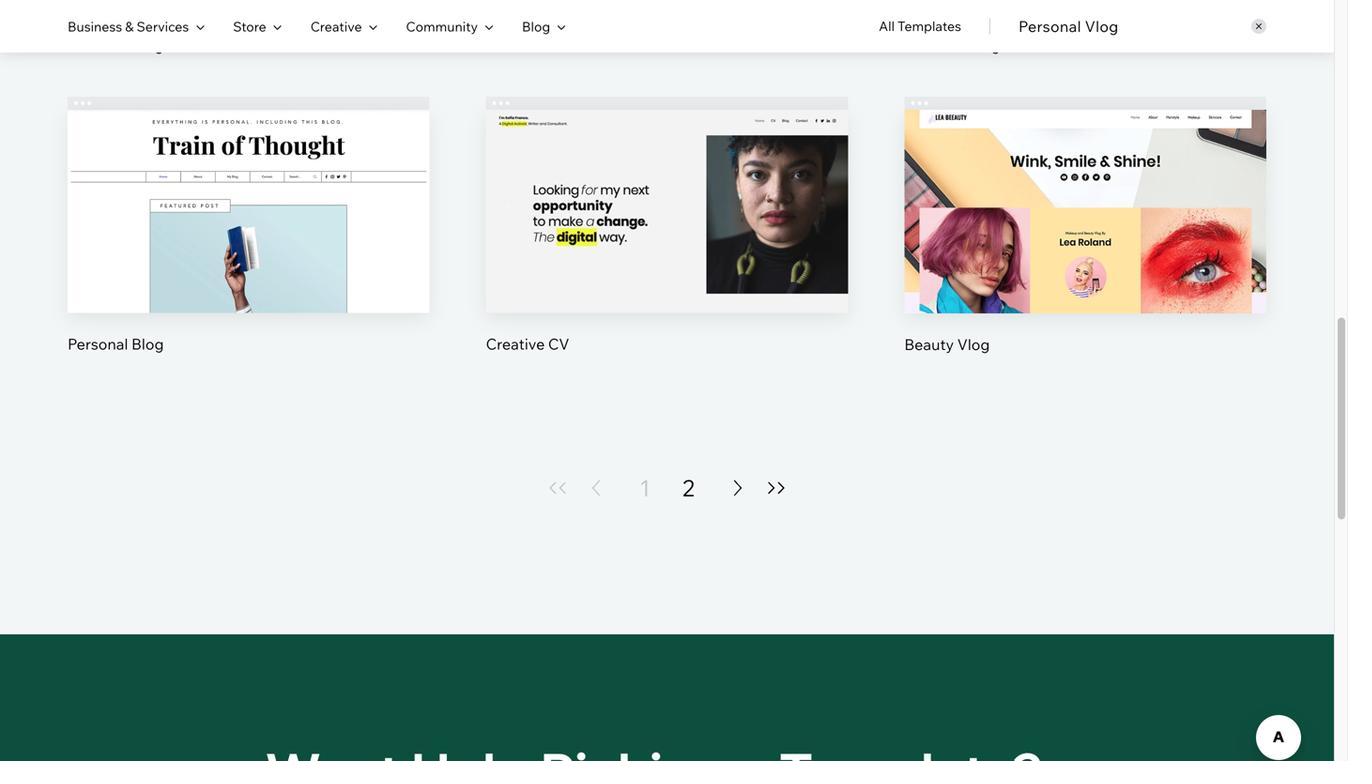 Task type: locate. For each thing, give the bounding box(es) containing it.
0 horizontal spatial view button
[[204, 225, 293, 270]]

1 horizontal spatial creative
[[486, 335, 545, 354]]

cv for creative cv
[[548, 335, 569, 354]]

view inside beauty vlog group
[[1068, 238, 1103, 257]]

blog inside categories by subject element
[[522, 18, 550, 35]]

2 edit button from the left
[[1041, 161, 1130, 206]]

1 edit button from the left
[[204, 161, 293, 206]]

2 edit from the left
[[1071, 174, 1100, 193]]

edit button inside beauty vlog group
[[1041, 161, 1130, 206]]

view
[[231, 238, 266, 257], [1068, 238, 1103, 257]]

edit button inside the personal blog group
[[204, 161, 293, 206]]

1 horizontal spatial edit
[[1071, 174, 1100, 193]]

view button inside beauty vlog group
[[1041, 225, 1130, 270]]

2 view button from the left
[[1041, 225, 1130, 270]]

&
[[125, 18, 134, 35]]

1 horizontal spatial edit button
[[1041, 161, 1130, 206]]

0 horizontal spatial edit
[[235, 174, 263, 193]]

view button inside the personal blog group
[[204, 225, 293, 270]]

business
[[68, 18, 122, 35], [486, 35, 548, 54]]

1 vertical spatial cv
[[548, 335, 569, 354]]

creative cv group
[[486, 97, 848, 355]]

cv inside group
[[548, 335, 569, 354]]

0 vertical spatial business
[[68, 18, 122, 35]]

personal inside group
[[68, 335, 128, 354]]

creative inside categories by subject element
[[311, 18, 362, 35]]

1 horizontal spatial business
[[486, 35, 548, 54]]

edit button
[[204, 161, 293, 206], [1041, 161, 1130, 206]]

beauty vlog group
[[904, 97, 1267, 355]]

1 vertical spatial business
[[486, 35, 548, 54]]

0 horizontal spatial edit button
[[204, 161, 293, 206]]

last page image
[[765, 482, 788, 494]]

view inside the personal blog group
[[231, 238, 266, 257]]

services
[[137, 18, 189, 35]]

view button
[[204, 225, 293, 270], [1041, 225, 1130, 270]]

beauty
[[904, 335, 954, 354]]

0 horizontal spatial view
[[231, 238, 266, 257]]

beauty vlog
[[904, 335, 990, 354]]

0 horizontal spatial creative
[[311, 18, 362, 35]]

edit inside the personal blog group
[[235, 174, 263, 193]]

next page image
[[727, 480, 749, 496]]

website templates - personal blog image
[[68, 110, 430, 313]]

1 view from the left
[[231, 238, 266, 257]]

1 horizontal spatial view button
[[1041, 225, 1130, 270]]

creative
[[311, 18, 362, 35], [486, 335, 545, 354]]

edit inside beauty vlog group
[[1071, 174, 1100, 193]]

website templates - beauty vlog image
[[904, 110, 1267, 313]]

1 vertical spatial creative
[[486, 335, 545, 354]]

creative for creative
[[311, 18, 362, 35]]

reset image
[[1252, 19, 1267, 34]]

creative inside group
[[486, 335, 545, 354]]

view for personal blog
[[231, 238, 266, 257]]

business inside categories by subject element
[[68, 18, 122, 35]]

business & services
[[68, 18, 189, 35]]

personal
[[68, 35, 128, 54], [904, 36, 965, 54], [68, 335, 128, 354]]

0 vertical spatial creative
[[311, 18, 362, 35]]

1 edit from the left
[[235, 174, 263, 193]]

edit
[[235, 174, 263, 193], [1071, 174, 1100, 193]]

None search field
[[1019, 0, 1267, 53]]

1
[[640, 474, 650, 502]]

creative cv
[[486, 335, 569, 354]]

1 view button from the left
[[204, 225, 293, 270]]

business cv
[[486, 35, 573, 54]]

0 vertical spatial cv
[[552, 35, 573, 54]]

cv
[[552, 35, 573, 54], [548, 335, 569, 354]]

blog
[[522, 18, 550, 35], [131, 35, 164, 54], [968, 36, 1001, 54], [131, 335, 164, 354]]

1 horizontal spatial view
[[1068, 238, 1103, 257]]

0 horizontal spatial business
[[68, 18, 122, 35]]

blog inside the personal blog group
[[131, 335, 164, 354]]

personal blog
[[68, 35, 164, 54], [904, 36, 1001, 54], [68, 335, 164, 354]]

cv for business cv
[[552, 35, 573, 54]]

creative for creative cv
[[486, 335, 545, 354]]

2 view from the left
[[1068, 238, 1103, 257]]



Task type: describe. For each thing, give the bounding box(es) containing it.
edit for personal blog
[[235, 174, 263, 193]]

website templates - creative cv image
[[486, 110, 848, 313]]

view button for personal blog
[[204, 225, 293, 270]]

store
[[233, 18, 266, 35]]

view button for beauty vlog
[[1041, 225, 1130, 270]]

2
[[682, 474, 695, 502]]

all templates link
[[879, 1, 961, 52]]

2 link
[[682, 473, 695, 503]]

all
[[879, 18, 895, 34]]

personal blog inside group
[[68, 335, 164, 354]]

edit button for blog
[[204, 161, 293, 206]]

templates
[[898, 18, 961, 34]]

edit for beauty vlog
[[1071, 174, 1100, 193]]

business for business & services
[[68, 18, 122, 35]]

categories by subject element
[[68, 1, 566, 52]]

community
[[406, 18, 478, 35]]

business for business cv
[[486, 35, 548, 54]]

personal blog group
[[68, 97, 430, 355]]

all templates
[[879, 18, 961, 34]]

view for beauty vlog
[[1068, 238, 1103, 257]]

Search search field
[[1019, 0, 1267, 53]]

edit button for vlog
[[1041, 161, 1130, 206]]

vlog
[[957, 335, 990, 354]]

categories. use the left and right arrow keys to navigate the menu element
[[0, 0, 1334, 53]]



Task type: vqa. For each thing, say whether or not it's contained in the screenshot.
"Screenshot from a snowboard gear website featuring the gradient tool." element
no



